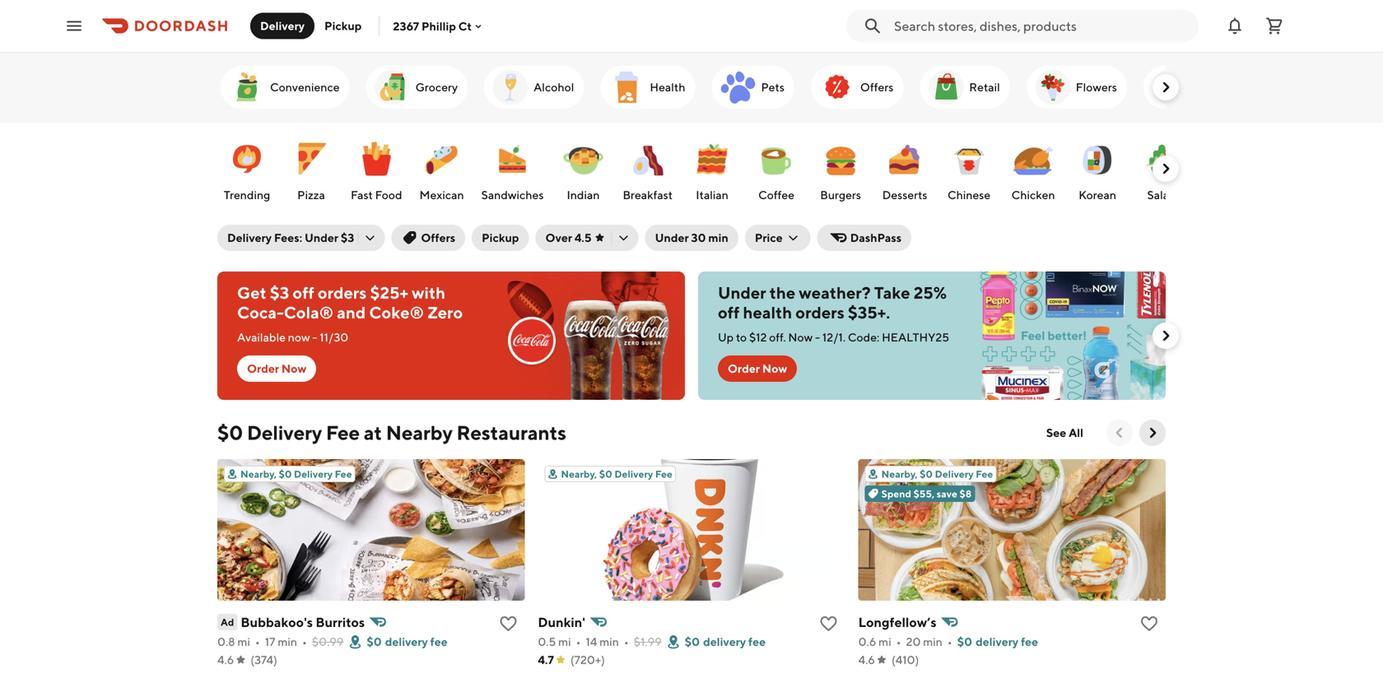 Task type: locate. For each thing, give the bounding box(es) containing it.
1 horizontal spatial nearby,
[[561, 469, 597, 480]]

$0 delivery fee for $1.99
[[685, 635, 766, 649]]

1 horizontal spatial order now
[[728, 362, 787, 376]]

trending
[[224, 188, 270, 202]]

0 horizontal spatial off
[[293, 283, 314, 303]]

click to add this store to your saved list image for $1.99
[[819, 614, 839, 634]]

0 horizontal spatial $0 delivery fee
[[367, 635, 448, 649]]

orders down the weather? at top right
[[796, 303, 845, 322]]

$0
[[217, 421, 243, 445], [279, 469, 292, 480], [599, 469, 613, 480], [920, 469, 933, 480], [367, 635, 382, 649], [685, 635, 700, 649], [958, 635, 973, 649]]

orders up and
[[318, 283, 367, 303]]

next button of carousel image right previous button of carousel image
[[1145, 425, 1161, 441]]

2 horizontal spatial under
[[718, 283, 766, 303]]

- inside under the weather? take 25% off health orders $35+. up to $12 off. now - 12/1. code: healthy25
[[815, 331, 820, 344]]

2 nearby, from the left
[[561, 469, 597, 480]]

2 4.6 from the left
[[859, 653, 875, 667]]

0 horizontal spatial orders
[[318, 283, 367, 303]]

off
[[293, 283, 314, 303], [718, 303, 740, 322]]

the
[[770, 283, 796, 303]]

now for under the weather? take 25% off health orders $35+.
[[762, 362, 787, 376]]

now down off.
[[762, 362, 787, 376]]

next button of carousel image up "salad"
[[1158, 161, 1174, 177]]

under for 30
[[655, 231, 689, 245]]

• right 20
[[948, 635, 953, 649]]

1 horizontal spatial now
[[762, 362, 787, 376]]

orders
[[318, 283, 367, 303], [796, 303, 845, 322]]

1 vertical spatial next button of carousel image
[[1158, 161, 1174, 177]]

2 horizontal spatial delivery
[[976, 635, 1019, 649]]

$3 inside get $3 off orders $25+ with coca-cola® and coke® zero available now - 11/30
[[270, 283, 289, 303]]

1 vertical spatial off
[[718, 303, 740, 322]]

0.6
[[859, 635, 876, 649]]

orders inside get $3 off orders $25+ with coca-cola® and coke® zero available now - 11/30
[[318, 283, 367, 303]]

next button of carousel image
[[1158, 79, 1174, 96], [1158, 161, 1174, 177], [1145, 425, 1161, 441]]

order now button
[[237, 356, 316, 382], [718, 356, 797, 382]]

click to add this store to your saved list image left longfellow's
[[819, 614, 839, 634]]

weather?
[[799, 283, 871, 303]]

min for 0.6 mi • 20 min • $0 delivery fee
[[923, 635, 943, 649]]

delivery
[[385, 635, 428, 649], [703, 635, 746, 649], [976, 635, 1019, 649]]

under left 30
[[655, 231, 689, 245]]

pets link
[[712, 66, 795, 109]]

1 horizontal spatial click to add this store to your saved list image
[[819, 614, 839, 634]]

see all link
[[1037, 420, 1094, 446]]

delivery inside $0 delivery fee at nearby restaurants link
[[247, 421, 322, 445]]

1 order now button from the left
[[237, 356, 316, 382]]

convenience link
[[221, 66, 350, 109]]

pickup button left 2367
[[315, 13, 372, 39]]

2367 phillip ct
[[393, 19, 472, 33]]

2 $0 delivery fee from the left
[[685, 635, 766, 649]]

1 horizontal spatial -
[[815, 331, 820, 344]]

1 $0 delivery fee from the left
[[367, 635, 448, 649]]

0 vertical spatial pickup
[[324, 19, 362, 33]]

0 vertical spatial off
[[293, 283, 314, 303]]

• down ad bubbakoo's burritos at bottom
[[302, 635, 307, 649]]

0 horizontal spatial click to add this store to your saved list image
[[498, 614, 518, 634]]

4.6 for 0.8 mi • 17 min •
[[217, 653, 234, 667]]

1 horizontal spatial under
[[655, 231, 689, 245]]

2 horizontal spatial nearby, $0 delivery fee
[[882, 469, 993, 480]]

4.6 for 0.6 mi • 20 min • $0 delivery fee
[[859, 653, 875, 667]]

- left 12/1.
[[815, 331, 820, 344]]

$0 delivery fee
[[367, 635, 448, 649], [685, 635, 766, 649]]

0 vertical spatial offers
[[860, 80, 894, 94]]

order now
[[247, 362, 307, 376], [728, 362, 787, 376]]

$0 delivery fee right $0.99
[[367, 635, 448, 649]]

1 horizontal spatial pickup
[[482, 231, 519, 245]]

delivery
[[260, 19, 305, 33], [227, 231, 272, 245], [247, 421, 322, 445], [294, 469, 333, 480], [615, 469, 653, 480], [935, 469, 974, 480]]

order now button down "available" at the left of the page
[[237, 356, 316, 382]]

min right 30
[[709, 231, 729, 245]]

1 horizontal spatial fee
[[749, 635, 766, 649]]

4.6 down "0.6"
[[859, 653, 875, 667]]

4 • from the left
[[624, 635, 629, 649]]

dashpass
[[850, 231, 902, 245]]

now
[[788, 331, 813, 344], [282, 362, 307, 376], [762, 362, 787, 376]]

0 horizontal spatial fee
[[430, 635, 448, 649]]

spend $55, save $8
[[882, 488, 972, 500]]

min
[[709, 231, 729, 245], [278, 635, 297, 649], [600, 635, 619, 649], [923, 635, 943, 649]]

cola®
[[284, 303, 334, 322]]

nearby, for 14 min
[[561, 469, 597, 480]]

$25+
[[370, 283, 408, 303]]

food
[[375, 188, 402, 202]]

delivery for $0.99
[[385, 635, 428, 649]]

0 items, open order cart image
[[1265, 16, 1285, 36]]

bubbakoo's
[[241, 615, 313, 630]]

nearby, $0 delivery fee for 14 min
[[561, 469, 673, 480]]

-
[[312, 331, 317, 344], [815, 331, 820, 344]]

nearby
[[386, 421, 453, 445]]

notification bell image
[[1225, 16, 1245, 36]]

2 order now button from the left
[[718, 356, 797, 382]]

2 click to add this store to your saved list image from the left
[[819, 614, 839, 634]]

4.6
[[217, 653, 234, 667], [859, 653, 875, 667]]

price button
[[745, 225, 811, 251]]

order now down "available" at the left of the page
[[247, 362, 307, 376]]

fee
[[430, 635, 448, 649], [749, 635, 766, 649], [1021, 635, 1039, 649]]

now right off.
[[788, 331, 813, 344]]

under
[[305, 231, 338, 245], [655, 231, 689, 245], [718, 283, 766, 303]]

now down now
[[282, 362, 307, 376]]

up
[[718, 331, 734, 344]]

healthy25
[[882, 331, 950, 344]]

1 vertical spatial orders
[[796, 303, 845, 322]]

2 mi from the left
[[558, 635, 571, 649]]

italian
[[696, 188, 729, 202]]

pickup down sandwiches
[[482, 231, 519, 245]]

1 vertical spatial $3
[[270, 283, 289, 303]]

1 horizontal spatial $3
[[341, 231, 354, 245]]

2 fee from the left
[[749, 635, 766, 649]]

order
[[247, 362, 279, 376], [728, 362, 760, 376]]

2 - from the left
[[815, 331, 820, 344]]

3 • from the left
[[576, 635, 581, 649]]

1 click to add this store to your saved list image from the left
[[498, 614, 518, 634]]

1 fee from the left
[[430, 635, 448, 649]]

retail image
[[927, 68, 966, 107]]

fee
[[326, 421, 360, 445], [335, 469, 352, 480], [655, 469, 673, 480], [976, 469, 993, 480]]

ad bubbakoo's burritos
[[221, 615, 365, 630]]

pets image
[[718, 68, 758, 107]]

0 horizontal spatial order now
[[247, 362, 307, 376]]

1 horizontal spatial pickup button
[[472, 225, 529, 251]]

1 nearby, $0 delivery fee from the left
[[240, 469, 352, 480]]

1 horizontal spatial $0 delivery fee
[[685, 635, 766, 649]]

click to add this store to your saved list image
[[498, 614, 518, 634], [819, 614, 839, 634]]

order down "available" at the left of the page
[[247, 362, 279, 376]]

14
[[586, 635, 597, 649]]

under for the
[[718, 283, 766, 303]]

• left 14
[[576, 635, 581, 649]]

1 - from the left
[[312, 331, 317, 344]]

1 horizontal spatial orders
[[796, 303, 845, 322]]

phillip
[[422, 19, 456, 33]]

0 horizontal spatial nearby, $0 delivery fee
[[240, 469, 352, 480]]

mi right 0.5
[[558, 635, 571, 649]]

off inside under the weather? take 25% off health orders $35+. up to $12 off. now - 12/1. code: healthy25
[[718, 303, 740, 322]]

offers right offers icon
[[860, 80, 894, 94]]

0 horizontal spatial mi
[[237, 635, 250, 649]]

1 vertical spatial offers
[[421, 231, 456, 245]]

next button of carousel image
[[1158, 328, 1174, 344]]

0 vertical spatial orders
[[318, 283, 367, 303]]

1 horizontal spatial nearby, $0 delivery fee
[[561, 469, 673, 480]]

next button of carousel image right flowers at the right of the page
[[1158, 79, 1174, 96]]

$35+.
[[848, 303, 890, 322]]

0 horizontal spatial offers
[[421, 231, 456, 245]]

offers down mexican
[[421, 231, 456, 245]]

ct
[[459, 19, 472, 33]]

mi for dunkin'
[[558, 635, 571, 649]]

• left $1.99
[[624, 635, 629, 649]]

under 30 min button
[[645, 225, 739, 251]]

1 horizontal spatial offers
[[860, 80, 894, 94]]

offers
[[860, 80, 894, 94], [421, 231, 456, 245]]

pickup right the delivery button
[[324, 19, 362, 33]]

1 4.6 from the left
[[217, 653, 234, 667]]

order now for health
[[728, 362, 787, 376]]

fast food
[[351, 188, 402, 202]]

0 horizontal spatial $3
[[270, 283, 289, 303]]

off up up
[[718, 303, 740, 322]]

mi right "0.6"
[[879, 635, 892, 649]]

2 horizontal spatial now
[[788, 331, 813, 344]]

code:
[[848, 331, 880, 344]]

2 delivery from the left
[[703, 635, 746, 649]]

$3 up coca-
[[270, 283, 289, 303]]

min right 14
[[600, 635, 619, 649]]

0 horizontal spatial 4.6
[[217, 653, 234, 667]]

alcohol link
[[484, 66, 584, 109]]

- right now
[[312, 331, 317, 344]]

order now down $12
[[728, 362, 787, 376]]

nearby, for 17 min
[[240, 469, 277, 480]]

pickup
[[324, 19, 362, 33], [482, 231, 519, 245]]

0 vertical spatial $3
[[341, 231, 354, 245]]

(374)
[[251, 653, 277, 667]]

get $3 off orders $25+ with coca-cola® and coke® zero available now - 11/30
[[237, 283, 463, 344]]

min right 17
[[278, 635, 297, 649]]

1 nearby, from the left
[[240, 469, 277, 480]]

0 horizontal spatial order now button
[[237, 356, 316, 382]]

order now button for coca-
[[237, 356, 316, 382]]

previous button of carousel image
[[1112, 425, 1128, 441]]

1 vertical spatial pickup
[[482, 231, 519, 245]]

under the weather? take 25% off health orders $35+. up to $12 off. now - 12/1. code: healthy25
[[718, 283, 950, 344]]

3 mi from the left
[[879, 635, 892, 649]]

$3
[[341, 231, 354, 245], [270, 283, 289, 303]]

under inside under the weather? take 25% off health orders $35+. up to $12 off. now - 12/1. code: healthy25
[[718, 283, 766, 303]]

2 nearby, $0 delivery fee from the left
[[561, 469, 673, 480]]

delivery fees: under $3
[[227, 231, 354, 245]]

1 delivery from the left
[[385, 635, 428, 649]]

• left 17
[[255, 635, 260, 649]]

nearby,
[[240, 469, 277, 480], [561, 469, 597, 480], [882, 469, 918, 480]]

2 horizontal spatial nearby,
[[882, 469, 918, 480]]

0 vertical spatial pickup button
[[315, 13, 372, 39]]

2 horizontal spatial mi
[[879, 635, 892, 649]]

1 horizontal spatial mi
[[558, 635, 571, 649]]

under inside button
[[655, 231, 689, 245]]

pickup button down sandwiches
[[472, 225, 529, 251]]

1 horizontal spatial order
[[728, 362, 760, 376]]

0 horizontal spatial under
[[305, 231, 338, 245]]

under up health
[[718, 283, 766, 303]]

$0 delivery fee right $1.99
[[685, 635, 766, 649]]

1 horizontal spatial delivery
[[703, 635, 746, 649]]

order for health
[[728, 362, 760, 376]]

2 order now from the left
[[728, 362, 787, 376]]

2 horizontal spatial fee
[[1021, 635, 1039, 649]]

1 horizontal spatial off
[[718, 303, 740, 322]]

0 horizontal spatial nearby,
[[240, 469, 277, 480]]

under right fees:
[[305, 231, 338, 245]]

1 order now from the left
[[247, 362, 307, 376]]

0 horizontal spatial order
[[247, 362, 279, 376]]

0 vertical spatial next button of carousel image
[[1158, 79, 1174, 96]]

0 horizontal spatial -
[[312, 331, 317, 344]]

min right 20
[[923, 635, 943, 649]]

click to add this store to your saved list image for $0.99
[[498, 614, 518, 634]]

0 horizontal spatial now
[[282, 362, 307, 376]]

order now button down $12
[[718, 356, 797, 382]]

min for 0.8 mi • 17 min •
[[278, 635, 297, 649]]

0.5
[[538, 635, 556, 649]]

2367 phillip ct button
[[393, 19, 485, 33]]

pets
[[761, 80, 785, 94]]

4.7
[[538, 653, 554, 667]]

off up cola®
[[293, 283, 314, 303]]

offers image
[[818, 68, 857, 107]]

click to add this store to your saved list image left dunkin' at the bottom left of the page
[[498, 614, 518, 634]]

4.6 down 0.8
[[217, 653, 234, 667]]

1 order from the left
[[247, 362, 279, 376]]

grocery image
[[373, 68, 412, 107]]

• left 20
[[897, 635, 901, 649]]

1 horizontal spatial 4.6
[[859, 653, 875, 667]]

0.8
[[217, 635, 235, 649]]

order down to
[[728, 362, 760, 376]]

retail
[[969, 80, 1000, 94]]

3 nearby, $0 delivery fee from the left
[[882, 469, 993, 480]]

1 horizontal spatial order now button
[[718, 356, 797, 382]]

nearby, $0 delivery fee
[[240, 469, 352, 480], [561, 469, 673, 480], [882, 469, 993, 480]]

$3 down fast
[[341, 231, 354, 245]]

mi right 0.8
[[237, 635, 250, 649]]

2 order from the left
[[728, 362, 760, 376]]

trending link
[[219, 131, 275, 207]]

$0 delivery fee for $0.99
[[367, 635, 448, 649]]

0 horizontal spatial pickup button
[[315, 13, 372, 39]]

0 horizontal spatial delivery
[[385, 635, 428, 649]]



Task type: describe. For each thing, give the bounding box(es) containing it.
delivery button
[[250, 13, 315, 39]]

over 4.5 button
[[536, 225, 639, 251]]

2 • from the left
[[302, 635, 307, 649]]

restaurants
[[457, 421, 566, 445]]

coffee
[[759, 188, 795, 202]]

fee inside $0 delivery fee at nearby restaurants link
[[326, 421, 360, 445]]

3 fee from the left
[[1021, 635, 1039, 649]]

6 • from the left
[[948, 635, 953, 649]]

convenience
[[270, 80, 340, 94]]

flowers image
[[1033, 68, 1073, 107]]

30
[[691, 231, 706, 245]]

desserts
[[883, 188, 928, 202]]

$8
[[960, 488, 972, 500]]

offers inside "link"
[[860, 80, 894, 94]]

korean
[[1079, 188, 1117, 202]]

price
[[755, 231, 783, 245]]

min inside the under 30 min button
[[709, 231, 729, 245]]

1 mi from the left
[[237, 635, 250, 649]]

off inside get $3 off orders $25+ with coca-cola® and coke® zero available now - 11/30
[[293, 283, 314, 303]]

1 vertical spatial pickup button
[[472, 225, 529, 251]]

17
[[265, 635, 275, 649]]

25%
[[914, 283, 947, 303]]

12/1.
[[823, 331, 846, 344]]

over 4.5
[[546, 231, 592, 245]]

fee for $1.99
[[749, 635, 766, 649]]

offers inside button
[[421, 231, 456, 245]]

$0 delivery fee at nearby restaurants link
[[217, 420, 566, 446]]

now inside under the weather? take 25% off health orders $35+. up to $12 off. now - 12/1. code: healthy25
[[788, 331, 813, 344]]

see all
[[1047, 426, 1084, 440]]

alcohol
[[534, 80, 574, 94]]

and
[[337, 303, 366, 322]]

grocery link
[[366, 66, 468, 109]]

0.6 mi • 20 min • $0 delivery fee
[[859, 635, 1039, 649]]

coke®
[[369, 303, 424, 322]]

$0 delivery fee at nearby restaurants
[[217, 421, 566, 445]]

open menu image
[[64, 16, 84, 36]]

(410)
[[892, 653, 919, 667]]

2367
[[393, 19, 419, 33]]

3 nearby, from the left
[[882, 469, 918, 480]]

min for 0.5 mi • 14 min •
[[600, 635, 619, 649]]

$12
[[749, 331, 767, 344]]

20
[[906, 635, 921, 649]]

1 • from the left
[[255, 635, 260, 649]]

now
[[288, 331, 310, 344]]

off.
[[769, 331, 786, 344]]

longfellow's
[[859, 615, 937, 630]]

coca-
[[237, 303, 284, 322]]

spend
[[882, 488, 912, 500]]

(720+)
[[571, 653, 605, 667]]

$1.99
[[634, 635, 662, 649]]

dashpass button
[[817, 225, 912, 251]]

breakfast
[[623, 188, 673, 202]]

health link
[[601, 66, 695, 109]]

delivery for $1.99
[[703, 635, 746, 649]]

grocery
[[416, 80, 458, 94]]

2 vertical spatial next button of carousel image
[[1145, 425, 1161, 441]]

orders inside under the weather? take 25% off health orders $35+. up to $12 off. now - 12/1. code: healthy25
[[796, 303, 845, 322]]

4.5
[[575, 231, 592, 245]]

convenience image
[[227, 68, 267, 107]]

11/30
[[320, 331, 349, 344]]

0.8 mi • 17 min •
[[217, 635, 307, 649]]

fee for $0.99
[[430, 635, 448, 649]]

ad
[[221, 617, 234, 628]]

order now button for health
[[718, 356, 797, 382]]

available
[[237, 331, 286, 344]]

burgers
[[820, 188, 861, 202]]

all
[[1069, 426, 1084, 440]]

order now for coca-
[[247, 362, 307, 376]]

Store search: begin typing to search for stores available on DoorDash text field
[[894, 17, 1189, 35]]

under 30 min
[[655, 231, 729, 245]]

alcohol image
[[491, 68, 530, 107]]

with
[[412, 283, 446, 303]]

delivery inside the delivery button
[[260, 19, 305, 33]]

flowers
[[1076, 80, 1117, 94]]

catering image
[[1150, 68, 1190, 107]]

save
[[937, 488, 958, 500]]

$55,
[[914, 488, 935, 500]]

0.5 mi • 14 min •
[[538, 635, 629, 649]]

- inside get $3 off orders $25+ with coca-cola® and coke® zero available now - 11/30
[[312, 331, 317, 344]]

$0.99
[[312, 635, 344, 649]]

fees:
[[274, 231, 302, 245]]

see
[[1047, 426, 1067, 440]]

3 delivery from the left
[[976, 635, 1019, 649]]

pizza
[[297, 188, 325, 202]]

dunkin'
[[538, 615, 585, 630]]

chicken
[[1012, 188, 1055, 202]]

nearby, $0 delivery fee for 17 min
[[240, 469, 352, 480]]

salad
[[1148, 188, 1176, 202]]

over
[[546, 231, 572, 245]]

burritos
[[316, 615, 365, 630]]

fast
[[351, 188, 373, 202]]

health image
[[607, 68, 647, 107]]

sandwiches
[[481, 188, 544, 202]]

mi for longfellow's
[[879, 635, 892, 649]]

5 • from the left
[[897, 635, 901, 649]]

health
[[650, 80, 686, 94]]

retail link
[[920, 66, 1010, 109]]

mexican
[[420, 188, 464, 202]]

get
[[237, 283, 267, 303]]

now for get $3 off orders $25+ with coca-cola® and coke® zero
[[282, 362, 307, 376]]

order for coca-
[[247, 362, 279, 376]]

offers link
[[811, 66, 904, 109]]

take
[[874, 283, 911, 303]]

offers button
[[391, 225, 465, 251]]

chinese
[[948, 188, 991, 202]]

click to add this store to your saved list image
[[1140, 614, 1159, 634]]

to
[[736, 331, 747, 344]]

zero
[[427, 303, 463, 322]]

0 horizontal spatial pickup
[[324, 19, 362, 33]]

at
[[364, 421, 382, 445]]

flowers link
[[1027, 66, 1127, 109]]

health
[[743, 303, 792, 322]]



Task type: vqa. For each thing, say whether or not it's contained in the screenshot.
(8)
no



